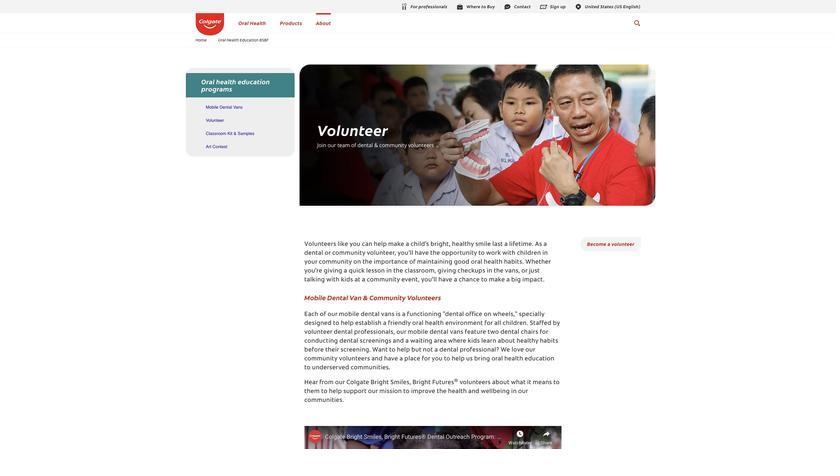 Task type: locate. For each thing, give the bounding box(es) containing it.
communities. down them on the left bottom of page
[[305, 398, 344, 404]]

help left 'us' at the bottom of page
[[452, 357, 465, 363]]

0 vertical spatial you
[[350, 242, 361, 248]]

1 vertical spatial on
[[484, 312, 492, 318]]

the up maintaining on the bottom
[[431, 251, 440, 257]]

health inside volunteers like you can help make a child's bright, healthy smile last a lifetime. as a dental or community volunteer, you'll have the opportunity to work with children in your community on the importance of maintaining good oral health habits. whether you're giving a quick lesson in the classroom, giving checkups in the vans, or just talking with kids at a community event, you'll have a chance to make a big impact.
[[484, 260, 503, 266]]

and left wellbeing at the bottom
[[469, 389, 480, 395]]

kit
[[228, 131, 233, 136]]

our right the love
[[526, 348, 536, 354]]

0 vertical spatial health
[[250, 19, 266, 26]]

0 vertical spatial you'll
[[398, 251, 414, 257]]

communities. inside hear from our colgate bright smiles, bright futures ® volunteers about what it means to them to help support our mission to improve the health and wellbeing in our communities.
[[305, 398, 344, 404]]

kids left at on the bottom
[[341, 278, 353, 284]]

a left "waiting"
[[406, 339, 409, 345]]

1 vertical spatial communities.
[[305, 398, 344, 404]]

1 horizontal spatial giving
[[438, 269, 456, 275]]

volunteer inside the volunteer join our team of dental & community volunteers
[[317, 120, 388, 140]]

about button
[[316, 19, 331, 26]]

2 horizontal spatial volunteers
[[460, 380, 491, 386]]

office
[[466, 312, 483, 318]]

about up wellbeing at the bottom
[[493, 380, 510, 386]]

for professionals icon image
[[400, 3, 408, 11]]

vans up where
[[450, 330, 464, 336]]

volunteer for volunteer join our team of dental & community volunteers
[[317, 120, 388, 140]]

2 vertical spatial volunteers
[[460, 380, 491, 386]]

2 horizontal spatial and
[[469, 389, 480, 395]]

mobile down van
[[339, 312, 360, 318]]

2 vertical spatial oral
[[201, 77, 215, 86]]

futures
[[433, 380, 454, 386]]

1 horizontal spatial oral
[[218, 37, 226, 43]]

giving down maintaining on the bottom
[[438, 269, 456, 275]]

help down from
[[329, 389, 342, 395]]

classroom,
[[405, 269, 436, 275]]

education up 'art contest' checkbox on the top of page
[[238, 77, 270, 86]]

to
[[479, 251, 485, 257], [482, 278, 488, 284], [333, 321, 340, 327], [390, 348, 396, 354], [444, 357, 451, 363], [305, 366, 311, 372], [554, 380, 560, 386], [321, 389, 328, 395], [404, 389, 410, 395]]

or up talking
[[325, 251, 331, 257]]

a up the professionals,
[[383, 321, 387, 327]]

maintaining
[[417, 260, 453, 266]]

Listen checkbox
[[193, 115, 288, 126]]

help up volunteer,
[[374, 242, 387, 248]]

®
[[454, 379, 458, 384]]

education down habits
[[525, 357, 555, 363]]

0 vertical spatial with
[[503, 251, 516, 257]]

giving
[[324, 269, 343, 275], [438, 269, 456, 275]]

kids down feature
[[468, 339, 480, 345]]

help
[[374, 242, 387, 248], [341, 321, 354, 327], [397, 348, 410, 354], [452, 357, 465, 363], [329, 389, 342, 395]]

0 horizontal spatial bright
[[371, 380, 389, 386]]

0 horizontal spatial volunteers
[[339, 357, 370, 363]]

oral health education bsbf link
[[214, 37, 273, 43]]

kids
[[341, 278, 353, 284], [468, 339, 480, 345]]

2 horizontal spatial &
[[374, 142, 378, 149]]

help inside volunteers like you can help make a child's bright, healthy smile last a lifetime. as a dental or community volunteer, you'll have the opportunity to work with children in your community on the importance of maintaining good oral health habits. whether you're giving a quick lesson in the classroom, giving checkups in the vans, or just talking with kids at a community event, you'll have a chance to make a big impact.
[[374, 242, 387, 248]]

make left 'big'
[[489, 278, 505, 284]]

1 horizontal spatial vans
[[450, 330, 464, 336]]

classroom
[[206, 131, 226, 136]]

0 vertical spatial communities.
[[351, 366, 391, 372]]

1 vertical spatial of
[[410, 260, 416, 266]]

volunteers
[[305, 242, 336, 248], [407, 294, 441, 303]]

to right means
[[554, 380, 560, 386]]

a right as
[[544, 242, 547, 248]]

colgate® logo image
[[196, 13, 224, 35]]

and down friendly
[[393, 339, 404, 345]]

you'll down classroom, in the bottom of the page
[[421, 278, 437, 284]]

1 horizontal spatial you
[[432, 357, 443, 363]]

volunteer up classroom
[[206, 118, 224, 123]]

conducting
[[305, 339, 338, 345]]

volunteer inside option
[[206, 118, 224, 123]]

volunteers inside volunteers like you can help make a child's bright, healthy smile last a lifetime. as a dental or community volunteer, you'll have the opportunity to work with children in your community on the importance of maintaining good oral health habits. whether you're giving a quick lesson in the classroom, giving checkups in the vans, or just talking with kids at a community event, you'll have a chance to make a big impact.
[[305, 242, 336, 248]]

it
[[528, 380, 532, 386]]

& inside option
[[234, 131, 237, 136]]

oral down the colgate® logo at left top
[[218, 37, 226, 43]]

1 vertical spatial oral
[[413, 321, 424, 327]]

1 bright from the left
[[371, 380, 389, 386]]

dental inside the volunteer join our team of dental & community volunteers
[[358, 142, 373, 149]]

samples
[[238, 131, 255, 136]]

0 vertical spatial oral
[[471, 260, 483, 266]]

volunteers inside the volunteer join our team of dental & community volunteers
[[408, 142, 434, 149]]

dental inside volunteers like you can help make a child's bright, healthy smile last a lifetime. as a dental or community volunteer, you'll have the opportunity to work with children in your community on the importance of maintaining good oral health habits. whether you're giving a quick lesson in the classroom, giving checkups in the vans, or just talking with kids at a community event, you'll have a chance to make a big impact.
[[305, 251, 323, 257]]

0 vertical spatial have
[[415, 251, 429, 257]]

0 vertical spatial for
[[485, 321, 493, 327]]

underserved
[[312, 366, 349, 372]]

2 horizontal spatial oral
[[239, 19, 249, 26]]

each of our mobile dental vans is a functioning "dental office on wheels," specially designed to help establish a friendly oral health environment for all children. staffed by volunteer dental professionals, our mobile dental vans feature two dental chairs for conducting dental screenings and a waiting area where kids learn about healthy habits before their screening. want to help but not a dental professional? we love our community volunteers and have a place for you to help us bring oral health education to underserved communities.
[[305, 312, 560, 372]]

oral health education programs
[[201, 77, 270, 93]]

health down work
[[484, 260, 503, 266]]

health up bsbf
[[250, 19, 266, 26]]

mobile inside 'art contest' checkbox
[[206, 105, 219, 110]]

1 vertical spatial oral
[[218, 37, 226, 43]]

2 horizontal spatial of
[[410, 260, 416, 266]]

about inside "each of our mobile dental vans is a functioning "dental office on wheels," specially designed to help establish a friendly oral health environment for all children. staffed by volunteer dental professionals, our mobile dental vans feature two dental chairs for conducting dental screenings and a waiting area where kids learn about healthy habits before their screening. want to help but not a dental professional? we love our community volunteers and have a place for you to help us bring oral health education to underserved communities."
[[498, 339, 516, 345]]

sign up icon image
[[540, 3, 548, 11]]

1 horizontal spatial oral
[[471, 260, 483, 266]]

wellbeing
[[481, 389, 510, 395]]

0 horizontal spatial healthy
[[452, 242, 474, 248]]

0 horizontal spatial of
[[320, 312, 326, 318]]

0 vertical spatial volunteers
[[408, 142, 434, 149]]

0 horizontal spatial for
[[422, 357, 431, 363]]

mobile down talking
[[305, 294, 326, 303]]

volunteer join our team of dental & community volunteers
[[317, 120, 434, 149]]

oral
[[471, 260, 483, 266], [413, 321, 424, 327], [492, 357, 503, 363]]

our right join
[[328, 142, 336, 149]]

0 horizontal spatial mobile
[[206, 105, 219, 110]]

1 vertical spatial or
[[522, 269, 528, 275]]

volunteer down designed
[[305, 330, 333, 336]]

dental left vans
[[220, 105, 232, 110]]

chance
[[459, 278, 480, 284]]

of right team
[[351, 142, 356, 149]]

1 horizontal spatial health
[[250, 19, 266, 26]]

1 vertical spatial you'll
[[421, 278, 437, 284]]

dental for van
[[327, 294, 348, 303]]

health inside oral health education programs
[[216, 77, 236, 86]]

health inside hear from our colgate bright smiles, bright futures ® volunteers about what it means to them to help support our mission to improve the health and wellbeing in our communities.
[[448, 389, 467, 395]]

0 horizontal spatial &
[[234, 131, 237, 136]]

of inside volunteers like you can help make a child's bright, healthy smile last a lifetime. as a dental or community volunteer, you'll have the opportunity to work with children in your community on the importance of maintaining good oral health habits. whether you're giving a quick lesson in the classroom, giving checkups in the vans, or just talking with kids at a community event, you'll have a chance to make a big impact.
[[410, 260, 416, 266]]

have down maintaining on the bottom
[[439, 278, 453, 284]]

Play checkbox
[[193, 129, 288, 139]]

smile
[[476, 242, 491, 248]]

Play checkbox
[[193, 142, 288, 152]]

event,
[[402, 278, 420, 284]]

1 vertical spatial &
[[374, 142, 378, 149]]

oral inside oral health education programs
[[201, 77, 215, 86]]

None search field
[[634, 16, 641, 30]]

dental right team
[[358, 142, 373, 149]]

dental
[[358, 142, 373, 149], [305, 251, 323, 257], [361, 312, 380, 318], [334, 330, 353, 336], [430, 330, 449, 336], [501, 330, 520, 336], [340, 339, 359, 345], [440, 348, 459, 354]]

volunteer right become
[[612, 241, 635, 248]]

0 horizontal spatial on
[[354, 260, 361, 266]]

bright up improve
[[413, 380, 431, 386]]

dental up their
[[334, 330, 353, 336]]

dental up your
[[305, 251, 323, 257]]

our right from
[[335, 380, 345, 386]]

good
[[454, 260, 470, 266]]

children.
[[503, 321, 529, 327]]

what
[[511, 380, 526, 386]]

smiles,
[[391, 380, 411, 386]]

1 vertical spatial with
[[327, 278, 340, 284]]

volunteer,
[[367, 251, 396, 257]]

dental for vans
[[220, 105, 232, 110]]

support
[[344, 389, 367, 395]]

a right become
[[608, 241, 611, 248]]

2 horizontal spatial for
[[540, 330, 549, 336]]

1 vertical spatial health
[[227, 37, 239, 43]]

0 horizontal spatial communities.
[[305, 398, 344, 404]]

make up volunteer,
[[389, 242, 405, 248]]

0 horizontal spatial you
[[350, 242, 361, 248]]

our inside the volunteer join our team of dental & community volunteers
[[328, 142, 336, 149]]

oral up 'checkups'
[[471, 260, 483, 266]]

health down the functioning
[[425, 321, 444, 327]]

volunteers
[[408, 142, 434, 149], [339, 357, 370, 363], [460, 380, 491, 386]]

2 vertical spatial have
[[384, 357, 398, 363]]

in
[[543, 251, 548, 257], [387, 269, 392, 275], [487, 269, 493, 275], [512, 389, 517, 395]]

&
[[234, 131, 237, 136], [374, 142, 378, 149], [363, 294, 368, 303]]

health for oral health education bsbf
[[227, 37, 239, 43]]

0 horizontal spatial volunteers
[[305, 242, 336, 248]]

health left education on the top left of page
[[227, 37, 239, 43]]

dental volunteer image
[[300, 65, 656, 206]]

volunteers inside hear from our colgate bright smiles, bright futures ® volunteers about what it means to them to help support our mission to improve the health and wellbeing in our communities.
[[460, 380, 491, 386]]

volunteer link
[[206, 115, 224, 126]]

1 horizontal spatial &
[[363, 294, 368, 303]]

art
[[206, 144, 211, 149]]

0 vertical spatial mobile
[[206, 105, 219, 110]]

1 horizontal spatial healthy
[[517, 339, 539, 345]]

a left child's
[[406, 242, 409, 248]]

1 vertical spatial have
[[439, 278, 453, 284]]

volunteers up the functioning
[[407, 294, 441, 303]]

1 horizontal spatial volunteers
[[408, 142, 434, 149]]

volunteer
[[206, 118, 224, 123], [317, 120, 388, 140]]

education inside oral health education programs
[[238, 77, 270, 86]]

mobile
[[339, 312, 360, 318], [408, 330, 428, 336]]

1 vertical spatial make
[[489, 278, 505, 284]]

where
[[448, 339, 467, 345]]

on up quick
[[354, 260, 361, 266]]

health down the ®
[[448, 389, 467, 395]]

staffed
[[530, 321, 552, 327]]

in inside hear from our colgate bright smiles, bright futures ® volunteers about what it means to them to help support our mission to improve the health and wellbeing in our communities.
[[512, 389, 517, 395]]

home
[[196, 37, 207, 43]]

0 horizontal spatial health
[[227, 37, 239, 43]]

the down futures at the bottom of page
[[437, 389, 447, 395]]

for down not
[[422, 357, 431, 363]]

of
[[351, 142, 356, 149], [410, 260, 416, 266], [320, 312, 326, 318]]

on inside "each of our mobile dental vans is a functioning "dental office on wheels," specially designed to help establish a friendly oral health environment for all children. staffed by volunteer dental professionals, our mobile dental vans feature two dental chairs for conducting dental screenings and a waiting area where kids learn about healthy habits before their screening. want to help but not a dental professional? we love our community volunteers and have a place for you to help us bring oral health education to underserved communities."
[[484, 312, 492, 318]]

1 horizontal spatial mobile
[[408, 330, 428, 336]]

0 horizontal spatial volunteer
[[206, 118, 224, 123]]

oral down we
[[492, 357, 503, 363]]

dental up screening.
[[340, 339, 359, 345]]

of inside "each of our mobile dental vans is a functioning "dental office on wheels," specially designed to help establish a friendly oral health environment for all children. staffed by volunteer dental professionals, our mobile dental vans feature two dental chairs for conducting dental screenings and a waiting area where kids learn about healthy habits before their screening. want to help but not a dental professional? we love our community volunteers and have a place for you to help us bring oral health education to underserved communities."
[[320, 312, 326, 318]]

become a volunteer link
[[581, 238, 642, 252]]

0 horizontal spatial have
[[384, 357, 398, 363]]

in down what
[[512, 389, 517, 395]]

health for oral health
[[250, 19, 266, 26]]

& right kit
[[234, 131, 237, 136]]

0 vertical spatial dental
[[220, 105, 232, 110]]

1 horizontal spatial make
[[489, 278, 505, 284]]

volunteers up your
[[305, 242, 336, 248]]

screening.
[[341, 348, 371, 354]]

0 horizontal spatial volunteer
[[305, 330, 333, 336]]

1 vertical spatial kids
[[468, 339, 480, 345]]

1 horizontal spatial volunteers
[[407, 294, 441, 303]]

giving right the "you're"
[[324, 269, 343, 275]]

0 vertical spatial education
[[238, 77, 270, 86]]

mission
[[380, 389, 402, 395]]

& right van
[[363, 294, 368, 303]]

by
[[553, 321, 560, 327]]

have down want
[[384, 357, 398, 363]]

0 vertical spatial mobile
[[339, 312, 360, 318]]

1 vertical spatial volunteer
[[305, 330, 333, 336]]

where to buy icon image
[[456, 3, 464, 11]]

communities. up colgate
[[351, 366, 391, 372]]

1 horizontal spatial volunteer
[[612, 241, 635, 248]]

for down staffed
[[540, 330, 549, 336]]

1 vertical spatial mobile
[[305, 294, 326, 303]]

about up we
[[498, 339, 516, 345]]

make
[[389, 242, 405, 248], [489, 278, 505, 284]]

1 horizontal spatial or
[[522, 269, 528, 275]]

2 vertical spatial and
[[469, 389, 480, 395]]

bring
[[475, 357, 490, 363]]

you're
[[305, 269, 323, 275]]

0 vertical spatial &
[[234, 131, 237, 136]]

hear from our colgate bright smiles, bright futures ® volunteers about what it means to them to help support our mission to improve the health and wellbeing in our communities.
[[305, 379, 560, 404]]

last
[[493, 242, 503, 248]]

volunteer
[[612, 241, 635, 248], [305, 330, 333, 336]]

oral up mobile dental vans
[[201, 77, 215, 86]]

healthy
[[452, 242, 474, 248], [517, 339, 539, 345]]

oral down the functioning
[[413, 321, 424, 327]]

0 horizontal spatial vans
[[381, 312, 395, 318]]

2 vertical spatial &
[[363, 294, 368, 303]]

health
[[250, 19, 266, 26], [227, 37, 239, 43]]

oral up oral health education bsbf 'link'
[[239, 19, 249, 26]]

with right talking
[[327, 278, 340, 284]]

we
[[501, 348, 510, 354]]

professional?
[[460, 348, 500, 354]]

vans
[[381, 312, 395, 318], [450, 330, 464, 336]]

0 vertical spatial volunteers
[[305, 242, 336, 248]]

0 horizontal spatial and
[[372, 357, 383, 363]]

have down child's
[[415, 251, 429, 257]]

1 horizontal spatial and
[[393, 339, 404, 345]]

1 horizontal spatial of
[[351, 142, 356, 149]]

0 vertical spatial about
[[498, 339, 516, 345]]

mobile up "waiting"
[[408, 330, 428, 336]]

designed
[[305, 321, 332, 327]]

oral for oral health education programs
[[201, 77, 215, 86]]

kids inside "each of our mobile dental vans is a functioning "dental office on wheels," specially designed to help establish a friendly oral health environment for all children. staffed by volunteer dental professionals, our mobile dental vans feature two dental chairs for conducting dental screenings and a waiting area where kids learn about healthy habits before their screening. want to help but not a dental professional? we love our community volunteers and have a place for you to help us bring oral health education to underserved communities."
[[468, 339, 480, 345]]

1 horizontal spatial on
[[484, 312, 492, 318]]

1 vertical spatial you
[[432, 357, 443, 363]]

big
[[512, 278, 521, 284]]

2 vertical spatial of
[[320, 312, 326, 318]]

impact.
[[523, 278, 545, 284]]

1 vertical spatial for
[[540, 330, 549, 336]]

dental inside 'art contest' checkbox
[[220, 105, 232, 110]]

of up designed
[[320, 312, 326, 318]]

in right 'checkups'
[[487, 269, 493, 275]]

the down importance
[[394, 269, 403, 275]]

contact icon image
[[504, 3, 512, 11]]

healthy inside "each of our mobile dental vans is a functioning "dental office on wheels," specially designed to help establish a friendly oral health environment for all children. staffed by volunteer dental professionals, our mobile dental vans feature two dental chairs for conducting dental screenings and a waiting area where kids learn about healthy habits before their screening. want to help but not a dental professional? we love our community volunteers and have a place for you to help us bring oral health education to underserved communities."
[[517, 339, 539, 345]]

and down want
[[372, 357, 383, 363]]

communities. inside "each of our mobile dental vans is a functioning "dental office on wheels," specially designed to help establish a friendly oral health environment for all children. staffed by volunteer dental professionals, our mobile dental vans feature two dental chairs for conducting dental screenings and a waiting area where kids learn about healthy habits before their screening. want to help but not a dental professional? we love our community volunteers and have a place for you to help us bring oral health education to underserved communities."
[[351, 366, 391, 372]]

0 vertical spatial on
[[354, 260, 361, 266]]

have
[[415, 251, 429, 257], [439, 278, 453, 284], [384, 357, 398, 363]]

0 horizontal spatial giving
[[324, 269, 343, 275]]

health
[[216, 77, 236, 86], [484, 260, 503, 266], [425, 321, 444, 327], [505, 357, 524, 363], [448, 389, 467, 395]]

lesson
[[366, 269, 385, 275]]

colgate
[[347, 380, 369, 386]]

each
[[305, 312, 319, 318]]

& right team
[[374, 142, 378, 149]]

2 horizontal spatial oral
[[492, 357, 503, 363]]

bright up mission
[[371, 380, 389, 386]]

1 vertical spatial about
[[493, 380, 510, 386]]

1 horizontal spatial dental
[[327, 294, 348, 303]]

of inside the volunteer join our team of dental & community volunteers
[[351, 142, 356, 149]]

0 vertical spatial of
[[351, 142, 356, 149]]

1 horizontal spatial bright
[[413, 380, 431, 386]]

a left 'big'
[[507, 278, 510, 284]]

on right office
[[484, 312, 492, 318]]

1 horizontal spatial have
[[415, 251, 429, 257]]

1 horizontal spatial mobile
[[305, 294, 326, 303]]

our
[[328, 142, 336, 149], [328, 312, 338, 318], [397, 330, 407, 336], [526, 348, 536, 354], [335, 380, 345, 386], [368, 389, 378, 395], [519, 389, 528, 395]]

you down not
[[432, 357, 443, 363]]

volunteer up team
[[317, 120, 388, 140]]

healthy up opportunity
[[452, 242, 474, 248]]

quick
[[349, 269, 365, 275]]

or left just
[[522, 269, 528, 275]]



Task type: describe. For each thing, give the bounding box(es) containing it.
at
[[355, 278, 361, 284]]

child's
[[411, 242, 429, 248]]

to down the area
[[444, 357, 451, 363]]

feature
[[465, 330, 486, 336]]

volunteer inside "each of our mobile dental vans is a functioning "dental office on wheels," specially designed to help establish a friendly oral health environment for all children. staffed by volunteer dental professionals, our mobile dental vans feature two dental chairs for conducting dental screenings and a waiting area where kids learn about healthy habits before their screening. want to help but not a dental professional? we love our community volunteers and have a place for you to help us bring oral health education to underserved communities."
[[305, 330, 333, 336]]

volunteers like you can help make a child's bright, healthy smile last a lifetime. as a dental or community volunteer, you'll have the opportunity to work with children in your community on the importance of maintaining good oral health habits. whether you're giving a quick lesson in the classroom, giving checkups in the vans, or just talking with kids at a community event, you'll have a chance to make a big impact.
[[305, 242, 551, 284]]

0 vertical spatial vans
[[381, 312, 395, 318]]

1 vertical spatial and
[[372, 357, 383, 363]]

before
[[305, 348, 324, 354]]

art contest link
[[206, 142, 227, 152]]

0 horizontal spatial or
[[325, 251, 331, 257]]

join
[[317, 142, 326, 149]]

friendly
[[388, 321, 411, 327]]

their
[[326, 348, 339, 354]]

in down importance
[[387, 269, 392, 275]]

the left vans,
[[494, 269, 504, 275]]

our left mission
[[368, 389, 378, 395]]

children
[[517, 251, 541, 257]]

1 horizontal spatial for
[[485, 321, 493, 327]]

environment
[[446, 321, 483, 327]]

mobile for mobile dental vans
[[206, 105, 219, 110]]

2 horizontal spatial have
[[439, 278, 453, 284]]

van
[[350, 294, 362, 303]]

opportunity
[[442, 251, 477, 257]]

screenings
[[360, 339, 392, 345]]

our down friendly
[[397, 330, 407, 336]]

volunteers inside "each of our mobile dental vans is a functioning "dental office on wheels," specially designed to help establish a friendly oral health environment for all children. staffed by volunteer dental professionals, our mobile dental vans feature two dental chairs for conducting dental screenings and a waiting area where kids learn about healthy habits before their screening. want to help but not a dental professional? we love our community volunteers and have a place for you to help us bring oral health education to underserved communities."
[[339, 357, 370, 363]]

our down what
[[519, 389, 528, 395]]

means
[[533, 380, 552, 386]]

2 vertical spatial oral
[[492, 357, 503, 363]]

functioning
[[407, 312, 442, 318]]

a right at on the bottom
[[362, 278, 366, 284]]

2 bright from the left
[[413, 380, 431, 386]]

mobile dental vans link
[[206, 102, 243, 113]]

vans,
[[505, 269, 520, 275]]

oral inside volunteers like you can help make a child's bright, healthy smile last a lifetime. as a dental or community volunteer, you'll have the opportunity to work with children in your community on the importance of maintaining good oral health habits. whether you're giving a quick lesson in the classroom, giving checkups in the vans, or just talking with kids at a community event, you'll have a chance to make a big impact.
[[471, 260, 483, 266]]

1 horizontal spatial you'll
[[421, 278, 437, 284]]

whether
[[526, 260, 551, 266]]

area
[[434, 339, 447, 345]]

home link
[[191, 37, 211, 43]]

importance
[[374, 260, 408, 266]]

and inside hear from our colgate bright smiles, bright futures ® volunteers about what it means to them to help support our mission to improve the health and wellbeing in our communities.
[[469, 389, 480, 395]]

to right chance
[[482, 278, 488, 284]]

habits
[[540, 339, 559, 345]]

but
[[412, 348, 422, 354]]

learn
[[482, 339, 497, 345]]

& inside the volunteer join our team of dental & community volunteers
[[374, 142, 378, 149]]

us
[[467, 357, 473, 363]]

to down smile
[[479, 251, 485, 257]]

all
[[495, 321, 502, 327]]

mobile for mobile dental van & community volunteers
[[305, 294, 326, 303]]

community inside the volunteer join our team of dental & community volunteers
[[380, 142, 407, 149]]

your
[[305, 260, 318, 266]]

products button
[[280, 19, 302, 26]]

contest
[[213, 144, 227, 149]]

volunteer for volunteer
[[206, 118, 224, 123]]

0 vertical spatial volunteer
[[612, 241, 635, 248]]

oral for oral health
[[239, 19, 249, 26]]

oral health education programs button
[[186, 73, 295, 98]]

education inside "each of our mobile dental vans is a functioning "dental office on wheels," specially designed to help establish a friendly oral health environment for all children. staffed by volunteer dental professionals, our mobile dental vans feature two dental chairs for conducting dental screenings and a waiting area where kids learn about healthy habits before their screening. want to help but not a dental professional? we love our community volunteers and have a place for you to help us bring oral health education to underserved communities."
[[525, 357, 555, 363]]

place
[[405, 357, 421, 363]]

1 giving from the left
[[324, 269, 343, 275]]

checkups
[[458, 269, 486, 275]]

dental down where
[[440, 348, 459, 354]]

vans
[[233, 105, 243, 110]]

dental up the area
[[430, 330, 449, 336]]

a right last
[[505, 242, 508, 248]]

you inside volunteers like you can help make a child's bright, healthy smile last a lifetime. as a dental or community volunteer, you'll have the opportunity to work with children in your community on the importance of maintaining good oral health habits. whether you're giving a quick lesson in the classroom, giving checkups in the vans, or just talking with kids at a community event, you'll have a chance to make a big impact.
[[350, 242, 361, 248]]

oral health education bsbf
[[218, 37, 269, 43]]

help up place
[[397, 348, 410, 354]]

like
[[338, 242, 348, 248]]

specially
[[519, 312, 545, 318]]

establish
[[355, 321, 382, 327]]

products
[[280, 19, 302, 26]]

habits.
[[504, 260, 524, 266]]

0 horizontal spatial with
[[327, 278, 340, 284]]

location icon image
[[575, 3, 583, 11]]

0 horizontal spatial mobile
[[339, 312, 360, 318]]

classroom kit & samples
[[206, 131, 255, 136]]

about inside hear from our colgate bright smiles, bright futures ® volunteers about what it means to them to help support our mission to improve the health and wellbeing in our communities.
[[493, 380, 510, 386]]

you inside "each of our mobile dental vans is a functioning "dental office on wheels," specially designed to help establish a friendly oral health environment for all children. staffed by volunteer dental professionals, our mobile dental vans feature two dental chairs for conducting dental screenings and a waiting area where kids learn about healthy habits before their screening. want to help but not a dental professional? we love our community volunteers and have a place for you to help us bring oral health education to underserved communities."
[[432, 357, 443, 363]]

in up whether
[[543, 251, 548, 257]]

Art Contest checkbox
[[193, 102, 288, 113]]

on inside volunteers like you can help make a child's bright, healthy smile last a lifetime. as a dental or community volunteer, you'll have the opportunity to work with children in your community on the importance of maintaining good oral health habits. whether you're giving a quick lesson in the classroom, giving checkups in the vans, or just talking with kids at a community event, you'll have a chance to make a big impact.
[[354, 260, 361, 266]]

to up hear
[[305, 366, 311, 372]]

team
[[338, 142, 350, 149]]

just
[[529, 269, 540, 275]]

can
[[362, 242, 373, 248]]

waiting
[[411, 339, 433, 345]]

a left quick
[[344, 269, 347, 275]]

a right not
[[435, 348, 438, 354]]

mobile dental vans
[[206, 105, 243, 110]]

programs
[[201, 84, 232, 93]]

to right want
[[390, 348, 396, 354]]

want
[[373, 348, 388, 354]]

work
[[487, 251, 501, 257]]

kids inside volunteers like you can help make a child's bright, healthy smile last a lifetime. as a dental or community volunteer, you'll have the opportunity to work with children in your community on the importance of maintaining good oral health habits. whether you're giving a quick lesson in the classroom, giving checkups in the vans, or just talking with kids at a community event, you'll have a chance to make a big impact.
[[341, 278, 353, 284]]

our up designed
[[328, 312, 338, 318]]

to down from
[[321, 389, 328, 395]]

0 vertical spatial and
[[393, 339, 404, 345]]

classroom kit & samples link
[[206, 129, 255, 139]]

to down smiles,
[[404, 389, 410, 395]]

oral for oral health education bsbf
[[218, 37, 226, 43]]

not
[[423, 348, 433, 354]]

is
[[396, 312, 401, 318]]

help inside hear from our colgate bright smiles, bright futures ® volunteers about what it means to them to help support our mission to improve the health and wellbeing in our communities.
[[329, 389, 342, 395]]

healthy inside volunteers like you can help make a child's bright, healthy smile last a lifetime. as a dental or community volunteer, you'll have the opportunity to work with children in your community on the importance of maintaining good oral health habits. whether you're giving a quick lesson in the classroom, giving checkups in the vans, or just talking with kids at a community event, you'll have a chance to make a big impact.
[[452, 242, 474, 248]]

education
[[240, 37, 259, 43]]

dental up 'establish'
[[361, 312, 380, 318]]

community
[[370, 294, 406, 303]]

bsbf
[[260, 37, 269, 43]]

as
[[535, 242, 542, 248]]

oral health
[[239, 19, 266, 26]]

bright,
[[431, 242, 451, 248]]

1 horizontal spatial with
[[503, 251, 516, 257]]

1 vertical spatial volunteers
[[407, 294, 441, 303]]

dental down children.
[[501, 330, 520, 336]]

from
[[320, 380, 334, 386]]

a left place
[[400, 357, 403, 363]]

a left chance
[[454, 278, 458, 284]]

them
[[305, 389, 320, 395]]

1 vertical spatial mobile
[[408, 330, 428, 336]]

1 vertical spatial vans
[[450, 330, 464, 336]]

community inside "each of our mobile dental vans is a functioning "dental office on wheels," specially designed to help establish a friendly oral health environment for all children. staffed by volunteer dental professionals, our mobile dental vans feature two dental chairs for conducting dental screenings and a waiting area where kids learn about healthy habits before their screening. want to help but not a dental professional? we love our community volunteers and have a place for you to help us bring oral health education to underserved communities."
[[305, 357, 338, 363]]

0 vertical spatial make
[[389, 242, 405, 248]]

mobile dental van & community volunteers
[[305, 294, 441, 303]]

2 giving from the left
[[438, 269, 456, 275]]

the up lesson
[[363, 260, 373, 266]]

have inside "each of our mobile dental vans is a functioning "dental office on wheels," specially designed to help establish a friendly oral health environment for all children. staffed by volunteer dental professionals, our mobile dental vans feature two dental chairs for conducting dental screenings and a waiting area where kids learn about healthy habits before their screening. want to help but not a dental professional? we love our community volunteers and have a place for you to help us bring oral health education to underserved communities."
[[384, 357, 398, 363]]

filters search field
[[186, 68, 295, 157]]

chairs
[[521, 330, 539, 336]]

wheels,"
[[493, 312, 518, 318]]

the inside hear from our colgate bright smiles, bright futures ® volunteers about what it means to them to help support our mission to improve the health and wellbeing in our communities.
[[437, 389, 447, 395]]

a right is
[[402, 312, 406, 318]]

health down the love
[[505, 357, 524, 363]]

professionals,
[[354, 330, 395, 336]]

lifetime.
[[510, 242, 534, 248]]

0 horizontal spatial oral
[[413, 321, 424, 327]]

to right designed
[[333, 321, 340, 327]]

0 horizontal spatial you'll
[[398, 251, 414, 257]]

help left 'establish'
[[341, 321, 354, 327]]

talking
[[305, 278, 325, 284]]

about
[[316, 19, 331, 26]]



Task type: vqa. For each thing, say whether or not it's contained in the screenshot.
buy now
no



